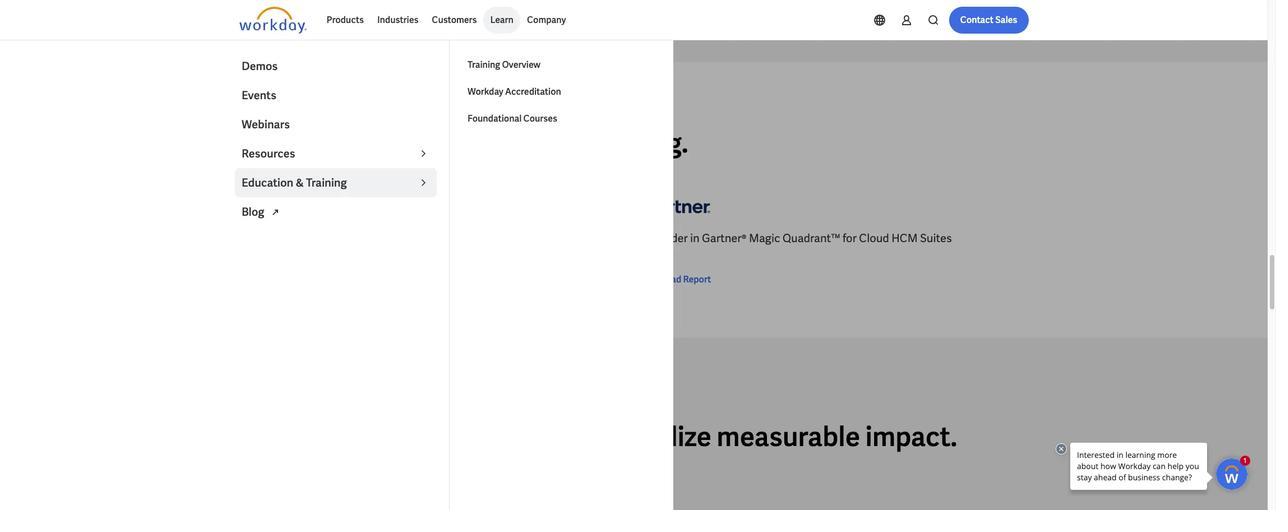 Task type: vqa. For each thing, say whether or not it's contained in the screenshot.
Capabilities
no



Task type: describe. For each thing, give the bounding box(es) containing it.
demos link
[[235, 52, 437, 81]]

a leader in 2023 gartner® magic quadrant™ for cloud erp for service- centric enterprises
[[239, 231, 595, 262]]

contact sales
[[960, 14, 1017, 26]]

planning.
[[575, 126, 688, 161]]

2 cloud from the left
[[859, 231, 889, 246]]

workday accreditation link
[[461, 78, 663, 105]]

blog link
[[235, 197, 437, 227]]

erp
[[515, 231, 535, 246]]

workday
[[468, 86, 503, 98]]

webinars link
[[235, 110, 437, 139]]

read report link
[[643, 273, 711, 287]]

products
[[327, 14, 364, 26]]

in for finance,
[[345, 126, 368, 161]]

accreditation
[[505, 86, 561, 98]]

a for a leader in gartner® magic quadrant™ for cloud hcm suites
[[643, 231, 651, 246]]

contact
[[960, 14, 994, 26]]

resources button
[[235, 139, 437, 168]]

learn
[[490, 14, 514, 26]]

2 magic from the left
[[749, 231, 780, 246]]

gartner® inside a leader in 2023 gartner® magic quadrant™ for cloud erp for service- centric enterprises
[[325, 231, 370, 246]]

companies
[[239, 420, 378, 454]]

training overview
[[468, 59, 541, 71]]

go to the homepage image
[[239, 7, 306, 34]]

company
[[527, 14, 566, 26]]

cloud inside a leader in 2023 gartner® magic quadrant™ for cloud erp for service- centric enterprises
[[482, 231, 512, 246]]

2 quadrant™ from the left
[[783, 231, 840, 246]]

customers
[[432, 14, 477, 26]]

quadrant™ inside a leader in 2023 gartner® magic quadrant™ for cloud erp for service- centric enterprises
[[406, 231, 463, 246]]

0 vertical spatial training
[[468, 59, 500, 71]]

companies across all industries realize measurable impact.
[[239, 420, 957, 454]]

gartner image for 2023
[[239, 190, 306, 222]]

report
[[683, 274, 711, 286]]

hcm
[[892, 231, 918, 246]]

contact sales link
[[949, 7, 1029, 34]]

realize
[[632, 420, 711, 454]]

education & training
[[242, 175, 347, 190]]

2023
[[298, 231, 323, 246]]

finance,
[[373, 126, 470, 161]]

read
[[661, 274, 681, 286]]

1 for from the left
[[466, 231, 480, 246]]

webinars
[[242, 117, 290, 132]]

leader for a leader in 2023 gartner® magic quadrant™ for cloud erp for service- centric enterprises
[[249, 231, 284, 246]]

industries button
[[371, 7, 425, 34]]

enterprises
[[279, 247, 337, 262]]

overview
[[502, 59, 541, 71]]

foundational
[[468, 113, 522, 124]]

industries
[[377, 14, 418, 26]]

impact.
[[865, 420, 957, 454]]

blog
[[242, 205, 266, 219]]

a leader in gartner® magic quadrant™ for cloud hcm suites
[[643, 231, 952, 246]]

analysts
[[264, 99, 304, 109]]

leader for a leader in gartner® magic quadrant™ for cloud hcm suites
[[653, 231, 688, 246]]



Task type: locate. For each thing, give the bounding box(es) containing it.
workday accreditation
[[468, 86, 561, 98]]

leader
[[263, 126, 340, 161]]

training
[[468, 59, 500, 71], [306, 175, 347, 190]]

2 for from the left
[[537, 231, 551, 246]]

cloud left hcm
[[859, 231, 889, 246]]

in
[[345, 126, 368, 161], [287, 231, 296, 246], [690, 231, 700, 246]]

2 leader from the left
[[653, 231, 688, 246]]

a for a leader in 2023 gartner® magic quadrant™ for cloud erp for service- centric enterprises
[[239, 231, 247, 246]]

gartner®
[[325, 231, 370, 246], [702, 231, 747, 246]]

what
[[239, 99, 262, 109]]

measurable
[[717, 420, 860, 454]]

1 vertical spatial training
[[306, 175, 347, 190]]

leader inside a leader in 2023 gartner® magic quadrant™ for cloud erp for service- centric enterprises
[[249, 231, 284, 246]]

training inside dropdown button
[[306, 175, 347, 190]]

0 horizontal spatial training
[[306, 175, 347, 190]]

for
[[466, 231, 480, 246], [537, 231, 551, 246], [843, 231, 857, 246]]

1 leader from the left
[[249, 231, 284, 246]]

1 horizontal spatial in
[[345, 126, 368, 161]]

in inside a leader in 2023 gartner® magic quadrant™ for cloud erp for service- centric enterprises
[[287, 231, 296, 246]]

a leader in finance, hr, and planning.
[[239, 126, 688, 161]]

industries
[[504, 420, 626, 454]]

a
[[239, 126, 258, 161], [239, 231, 247, 246], [643, 231, 651, 246]]

cloud
[[482, 231, 512, 246], [859, 231, 889, 246]]

2 horizontal spatial in
[[690, 231, 700, 246]]

1 cloud from the left
[[482, 231, 512, 246]]

2 horizontal spatial for
[[843, 231, 857, 246]]

for right the erp
[[537, 231, 551, 246]]

training overview link
[[461, 52, 663, 78]]

&
[[296, 175, 304, 190]]

0 horizontal spatial magic
[[372, 231, 403, 246]]

across
[[383, 420, 464, 454]]

training up the "workday"
[[468, 59, 500, 71]]

1 horizontal spatial for
[[537, 231, 551, 246]]

cloud left the erp
[[482, 231, 512, 246]]

what analysts say
[[239, 99, 320, 109]]

opens in a new tab image
[[269, 206, 282, 219]]

events
[[242, 88, 276, 103]]

0 horizontal spatial for
[[466, 231, 480, 246]]

for left hcm
[[843, 231, 857, 246]]

1 horizontal spatial leader
[[653, 231, 688, 246]]

a up read report link
[[643, 231, 651, 246]]

0 horizontal spatial in
[[287, 231, 296, 246]]

education
[[242, 175, 293, 190]]

gartner® down the blog link
[[325, 231, 370, 246]]

magic
[[372, 231, 403, 246], [749, 231, 780, 246]]

a up centric
[[239, 231, 247, 246]]

a down what on the top of page
[[239, 126, 258, 161]]

gartner image
[[239, 190, 306, 222], [643, 190, 710, 222]]

0 horizontal spatial gartner®
[[325, 231, 370, 246]]

leader
[[249, 231, 284, 246], [653, 231, 688, 246]]

0 horizontal spatial quadrant™
[[406, 231, 463, 246]]

company button
[[520, 7, 573, 34]]

in up report
[[690, 231, 700, 246]]

training right &
[[306, 175, 347, 190]]

gartner image for gartner®
[[643, 190, 710, 222]]

0 horizontal spatial cloud
[[482, 231, 512, 246]]

1 horizontal spatial cloud
[[859, 231, 889, 246]]

1 gartner® from the left
[[325, 231, 370, 246]]

resources
[[242, 146, 295, 161]]

magic inside a leader in 2023 gartner® magic quadrant™ for cloud erp for service- centric enterprises
[[372, 231, 403, 246]]

quadrant™
[[406, 231, 463, 246], [783, 231, 840, 246]]

read report
[[661, 274, 711, 286]]

3 for from the left
[[843, 231, 857, 246]]

say
[[305, 99, 320, 109]]

a for a leader in finance, hr, and planning.
[[239, 126, 258, 161]]

in up education & training dropdown button
[[345, 126, 368, 161]]

all
[[470, 420, 498, 454]]

in left 2023
[[287, 231, 296, 246]]

in for 2023
[[287, 231, 296, 246]]

service-
[[554, 231, 595, 246]]

foundational courses
[[468, 113, 557, 124]]

products button
[[320, 7, 371, 34]]

in for gartner®
[[690, 231, 700, 246]]

1 horizontal spatial training
[[468, 59, 500, 71]]

suites
[[920, 231, 952, 246]]

1 horizontal spatial gartner image
[[643, 190, 710, 222]]

leader up centric
[[249, 231, 284, 246]]

gartner® up report
[[702, 231, 747, 246]]

2 gartner image from the left
[[643, 190, 710, 222]]

events link
[[235, 81, 437, 110]]

customers button
[[425, 7, 484, 34]]

centric
[[239, 247, 277, 262]]

1 horizontal spatial gartner®
[[702, 231, 747, 246]]

sales
[[995, 14, 1017, 26]]

0 horizontal spatial gartner image
[[239, 190, 306, 222]]

foundational courses link
[[461, 105, 663, 132]]

courses
[[523, 113, 557, 124]]

2 gartner® from the left
[[702, 231, 747, 246]]

and
[[524, 126, 570, 161]]

1 quadrant™ from the left
[[406, 231, 463, 246]]

0 horizontal spatial leader
[[249, 231, 284, 246]]

1 gartner image from the left
[[239, 190, 306, 222]]

leader up read
[[653, 231, 688, 246]]

1 horizontal spatial magic
[[749, 231, 780, 246]]

demos
[[242, 59, 278, 73]]

learn button
[[484, 7, 520, 34]]

1 magic from the left
[[372, 231, 403, 246]]

a inside a leader in 2023 gartner® magic quadrant™ for cloud erp for service- centric enterprises
[[239, 231, 247, 246]]

education & training button
[[235, 168, 437, 197]]

hr,
[[475, 126, 518, 161]]

for left the erp
[[466, 231, 480, 246]]

1 horizontal spatial quadrant™
[[783, 231, 840, 246]]



